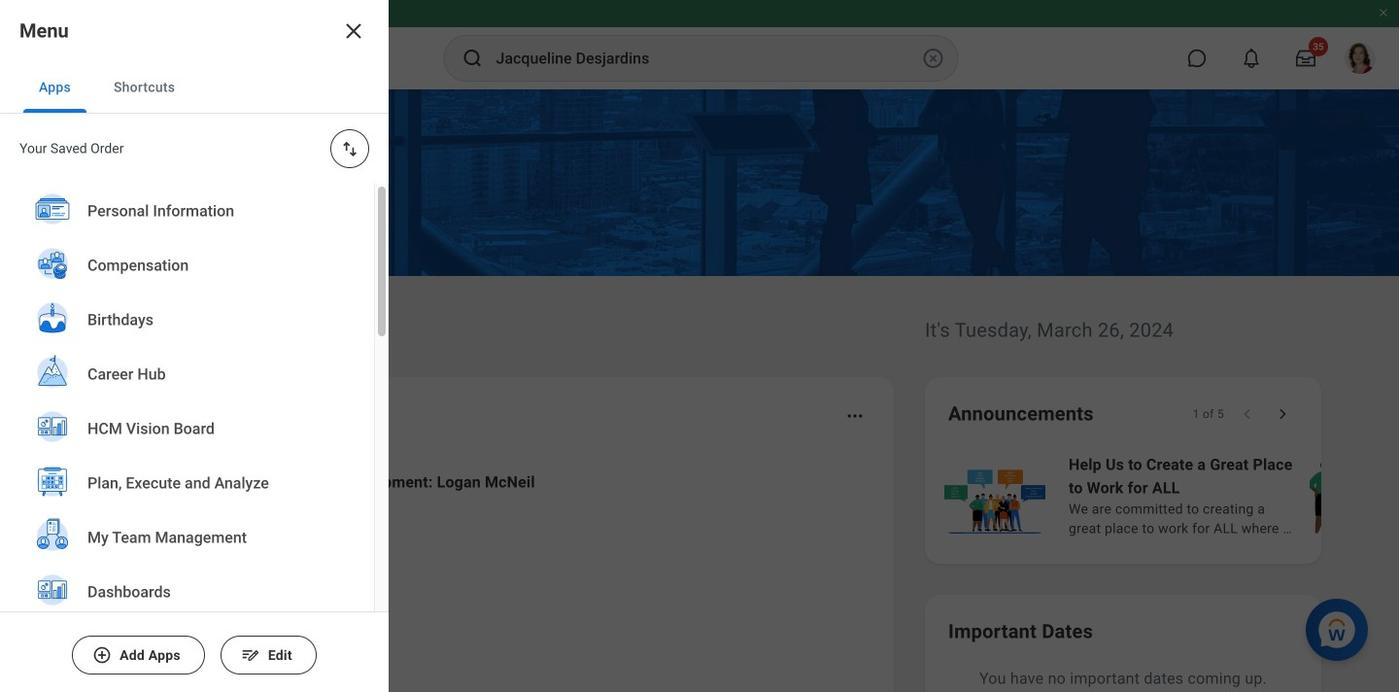 Task type: describe. For each thing, give the bounding box(es) containing it.
chevron right small image
[[1273, 404, 1293, 424]]

plus circle image
[[92, 645, 112, 665]]

inbox large image
[[1297, 49, 1316, 68]]

close environment banner image
[[1378, 7, 1390, 18]]

sort image
[[340, 139, 360, 158]]

global navigation dialog
[[0, 0, 389, 692]]

x circle image
[[922, 47, 945, 70]]

notifications large image
[[1242, 49, 1262, 68]]

x image
[[342, 19, 366, 43]]

search image
[[461, 47, 485, 70]]



Task type: vqa. For each thing, say whether or not it's contained in the screenshot.
Global Navigation 'dialog'
yes



Task type: locate. For each thing, give the bounding box(es) containing it.
list
[[0, 184, 374, 692], [941, 451, 1400, 540], [101, 455, 871, 692]]

chevron left small image
[[1238, 404, 1258, 424]]

banner
[[0, 0, 1400, 89]]

list inside global navigation dialog
[[0, 184, 374, 692]]

status
[[1193, 406, 1225, 422]]

main content
[[0, 89, 1400, 692]]

profile logan mcneil element
[[1334, 37, 1388, 80]]

book open image
[[129, 666, 158, 692]]

tab list
[[0, 62, 389, 114]]

inbox image
[[129, 586, 158, 615]]

text edit image
[[241, 645, 260, 665]]



